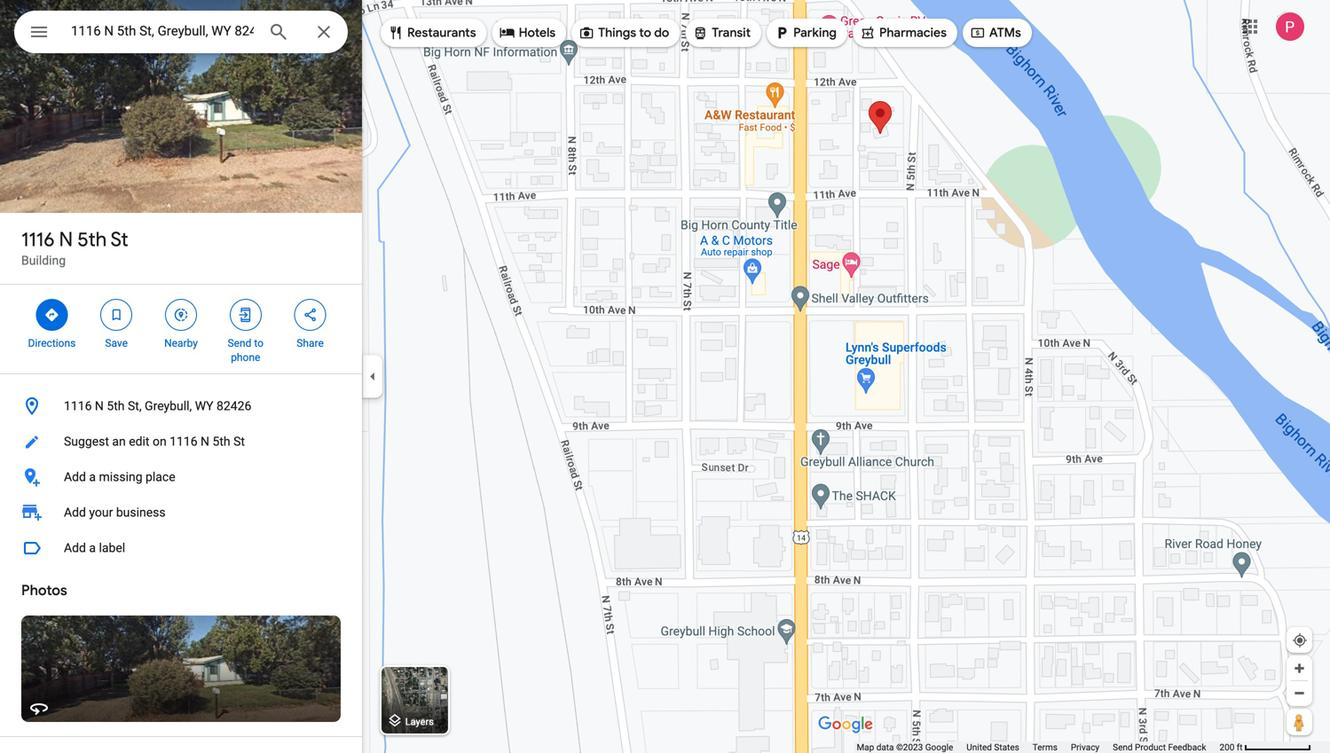Task type: describe. For each thing, give the bounding box(es) containing it.
footer inside google maps element
[[857, 742, 1220, 753]]


[[238, 305, 254, 325]]

suggest
[[64, 434, 109, 449]]

terms
[[1033, 742, 1058, 753]]

terms button
[[1033, 742, 1058, 753]]

add a missing place
[[64, 470, 175, 485]]

82426
[[217, 399, 251, 414]]

google account: payton hansen  
(payton.hansen@adept.ai) image
[[1276, 13, 1305, 41]]


[[302, 305, 318, 325]]

show street view coverage image
[[1287, 709, 1313, 736]]

n for st,
[[95, 399, 104, 414]]

actions for 1116 n 5th st region
[[0, 285, 362, 374]]

product
[[1135, 742, 1166, 753]]


[[108, 305, 124, 325]]

add your business
[[64, 505, 166, 520]]

add for add a missing place
[[64, 470, 86, 485]]

none field inside 1116 n 5th st, greybull, wy 82426 'field'
[[71, 20, 254, 42]]

5th inside "button"
[[213, 434, 230, 449]]

200
[[1220, 742, 1235, 753]]

directions
[[28, 337, 76, 350]]

send product feedback
[[1113, 742, 1206, 753]]

united states
[[967, 742, 1020, 753]]

to inside  things to do
[[639, 25, 651, 41]]

1116 for st,
[[64, 399, 92, 414]]

 button
[[14, 11, 64, 57]]

states
[[994, 742, 1020, 753]]

 atms
[[970, 23, 1021, 43]]

1116 n 5th st building
[[21, 227, 128, 268]]

phone
[[231, 351, 260, 364]]

1116 n 5th st main content
[[0, 0, 362, 753]]

suggest an edit on 1116 n 5th st
[[64, 434, 245, 449]]


[[44, 305, 60, 325]]

n for st
[[59, 227, 73, 252]]

photos
[[21, 582, 67, 600]]

add for add a label
[[64, 541, 86, 556]]

data
[[877, 742, 894, 753]]

share
[[297, 337, 324, 350]]

zoom out image
[[1293, 687, 1306, 700]]

save
[[105, 337, 128, 350]]

5th for st
[[77, 227, 107, 252]]

map data ©2023 google
[[857, 742, 953, 753]]

suggest an edit on 1116 n 5th st button
[[0, 424, 362, 460]]

 pharmacies
[[860, 23, 947, 43]]

greybull,
[[145, 399, 192, 414]]

add your business link
[[0, 495, 362, 531]]

st,
[[128, 399, 142, 414]]

1116 for st
[[21, 227, 55, 252]]

map
[[857, 742, 874, 753]]

things
[[598, 25, 636, 41]]

edit
[[129, 434, 150, 449]]

show your location image
[[1292, 633, 1308, 649]]

a for missing
[[89, 470, 96, 485]]

do
[[654, 25, 669, 41]]


[[388, 23, 404, 43]]

add a label button
[[0, 531, 362, 566]]

transit
[[712, 25, 751, 41]]



Task type: locate. For each thing, give the bounding box(es) containing it.
1 horizontal spatial to
[[639, 25, 651, 41]]

None field
[[71, 20, 254, 42]]

n up building
[[59, 227, 73, 252]]


[[692, 23, 708, 43]]

200 ft button
[[1220, 742, 1312, 753]]

atms
[[989, 25, 1021, 41]]

parking
[[793, 25, 837, 41]]

ft
[[1237, 742, 1243, 753]]

a
[[89, 470, 96, 485], [89, 541, 96, 556]]

send inside button
[[1113, 742, 1133, 753]]

 search field
[[14, 11, 348, 57]]

privacy
[[1071, 742, 1100, 753]]

1116 N 5th St, Greybull, WY 82426 field
[[14, 11, 348, 53]]

0 vertical spatial 1116
[[21, 227, 55, 252]]

send left product
[[1113, 742, 1133, 753]]

1116 n 5th st, greybull, wy 82426
[[64, 399, 251, 414]]

2 horizontal spatial n
[[201, 434, 209, 449]]

0 vertical spatial add
[[64, 470, 86, 485]]

to
[[639, 25, 651, 41], [254, 337, 264, 350]]

2 add from the top
[[64, 505, 86, 520]]

1116
[[21, 227, 55, 252], [64, 399, 92, 414], [170, 434, 198, 449]]

1 vertical spatial 5th
[[107, 399, 125, 414]]

on
[[153, 434, 167, 449]]

add a label
[[64, 541, 125, 556]]

privacy button
[[1071, 742, 1100, 753]]

your
[[89, 505, 113, 520]]


[[774, 23, 790, 43]]

to up "phone"
[[254, 337, 264, 350]]

add left your
[[64, 505, 86, 520]]

footer containing map data ©2023 google
[[857, 742, 1220, 753]]

2 horizontal spatial 1116
[[170, 434, 198, 449]]

to left do
[[639, 25, 651, 41]]

1116 inside 1116 n 5th st building
[[21, 227, 55, 252]]


[[860, 23, 876, 43]]

n down "wy"
[[201, 434, 209, 449]]

send product feedback button
[[1113, 742, 1206, 753]]

1 horizontal spatial 1116
[[64, 399, 92, 414]]

st
[[111, 227, 128, 252], [233, 434, 245, 449]]

1 vertical spatial 1116
[[64, 399, 92, 414]]

n inside 1116 n 5th st building
[[59, 227, 73, 252]]

 parking
[[774, 23, 837, 43]]

add for add your business
[[64, 505, 86, 520]]

1116 inside "button"
[[170, 434, 198, 449]]

5th inside button
[[107, 399, 125, 414]]

1116 up suggest
[[64, 399, 92, 414]]

feedback
[[1168, 742, 1206, 753]]

n inside button
[[95, 399, 104, 414]]

a for label
[[89, 541, 96, 556]]


[[499, 23, 515, 43]]

5th inside 1116 n 5th st building
[[77, 227, 107, 252]]

1116 n 5th st, greybull, wy 82426 button
[[0, 389, 362, 424]]

2 vertical spatial n
[[201, 434, 209, 449]]

0 vertical spatial st
[[111, 227, 128, 252]]

st inside 1116 n 5th st building
[[111, 227, 128, 252]]

200 ft
[[1220, 742, 1243, 753]]

1 horizontal spatial st
[[233, 434, 245, 449]]

 hotels
[[499, 23, 556, 43]]

1 horizontal spatial n
[[95, 399, 104, 414]]

0 vertical spatial to
[[639, 25, 651, 41]]

2 vertical spatial add
[[64, 541, 86, 556]]

send inside send to phone
[[228, 337, 252, 350]]

place
[[146, 470, 175, 485]]

united states button
[[967, 742, 1020, 753]]

1 vertical spatial send
[[1113, 742, 1133, 753]]

an
[[112, 434, 126, 449]]

1 vertical spatial a
[[89, 541, 96, 556]]

 restaurants
[[388, 23, 476, 43]]

1116 right on
[[170, 434, 198, 449]]


[[28, 19, 50, 45]]

1116 up building
[[21, 227, 55, 252]]

send up "phone"
[[228, 337, 252, 350]]

restaurants
[[407, 25, 476, 41]]

united
[[967, 742, 992, 753]]

building
[[21, 253, 66, 268]]

a left label
[[89, 541, 96, 556]]

add left label
[[64, 541, 86, 556]]

pharmacies
[[879, 25, 947, 41]]

0 horizontal spatial 1116
[[21, 227, 55, 252]]

google maps element
[[0, 0, 1330, 753]]

0 vertical spatial a
[[89, 470, 96, 485]]

2 a from the top
[[89, 541, 96, 556]]

©2023
[[896, 742, 923, 753]]

0 horizontal spatial st
[[111, 227, 128, 252]]

layers
[[405, 716, 434, 728]]

n
[[59, 227, 73, 252], [95, 399, 104, 414], [201, 434, 209, 449]]


[[970, 23, 986, 43]]

1 horizontal spatial send
[[1113, 742, 1133, 753]]

add down suggest
[[64, 470, 86, 485]]

send for send to phone
[[228, 337, 252, 350]]

st down 82426
[[233, 434, 245, 449]]

add a missing place button
[[0, 460, 362, 495]]


[[173, 305, 189, 325]]

footer
[[857, 742, 1220, 753]]

missing
[[99, 470, 142, 485]]

0 vertical spatial n
[[59, 227, 73, 252]]

send
[[228, 337, 252, 350], [1113, 742, 1133, 753]]

nearby
[[164, 337, 198, 350]]

a left missing
[[89, 470, 96, 485]]

0 horizontal spatial n
[[59, 227, 73, 252]]

1 add from the top
[[64, 470, 86, 485]]

5th for st,
[[107, 399, 125, 414]]

1 a from the top
[[89, 470, 96, 485]]

5th
[[77, 227, 107, 252], [107, 399, 125, 414], [213, 434, 230, 449]]

1 vertical spatial n
[[95, 399, 104, 414]]

1 vertical spatial add
[[64, 505, 86, 520]]

0 horizontal spatial to
[[254, 337, 264, 350]]

1 vertical spatial st
[[233, 434, 245, 449]]

google
[[925, 742, 953, 753]]

st up ""
[[111, 227, 128, 252]]

 things to do
[[579, 23, 669, 43]]

send for send product feedback
[[1113, 742, 1133, 753]]

hotels
[[519, 25, 556, 41]]

zoom in image
[[1293, 662, 1306, 675]]

n inside "button"
[[201, 434, 209, 449]]

2 vertical spatial 5th
[[213, 434, 230, 449]]

1 vertical spatial to
[[254, 337, 264, 350]]


[[579, 23, 595, 43]]

st inside "button"
[[233, 434, 245, 449]]

wy
[[195, 399, 213, 414]]

label
[[99, 541, 125, 556]]

1116 inside button
[[64, 399, 92, 414]]

business
[[116, 505, 166, 520]]

0 vertical spatial 5th
[[77, 227, 107, 252]]

send to phone
[[228, 337, 264, 364]]

add
[[64, 470, 86, 485], [64, 505, 86, 520], [64, 541, 86, 556]]

n left st,
[[95, 399, 104, 414]]

 transit
[[692, 23, 751, 43]]

collapse side panel image
[[363, 367, 383, 386]]

2 vertical spatial 1116
[[170, 434, 198, 449]]

3 add from the top
[[64, 541, 86, 556]]

0 horizontal spatial send
[[228, 337, 252, 350]]

to inside send to phone
[[254, 337, 264, 350]]

0 vertical spatial send
[[228, 337, 252, 350]]



Task type: vqa. For each thing, say whether or not it's contained in the screenshot.
View,
no



